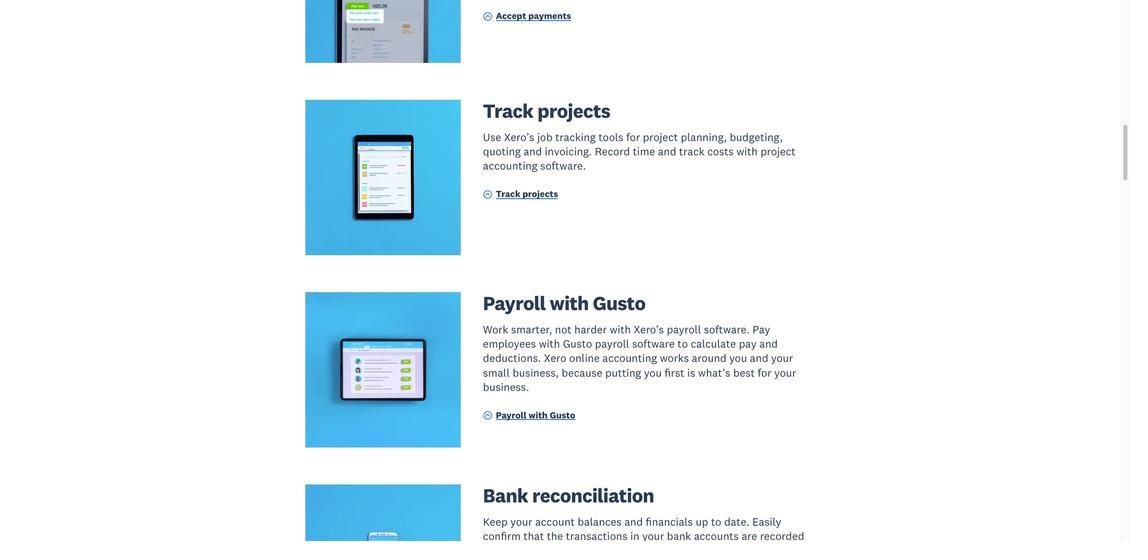 Task type: vqa. For each thing, say whether or not it's contained in the screenshot.
How
no



Task type: locate. For each thing, give the bounding box(es) containing it.
1 vertical spatial track
[[496, 188, 520, 200]]

accept payments button
[[483, 10, 571, 24]]

1 horizontal spatial payroll
[[667, 322, 701, 336]]

accounting up putting
[[603, 351, 657, 365]]

payments
[[528, 10, 571, 22]]

track projects
[[483, 98, 610, 123], [496, 188, 558, 200]]

0 horizontal spatial accounting
[[483, 159, 538, 173]]

0 vertical spatial gusto
[[593, 290, 646, 315]]

0 vertical spatial to
[[678, 337, 688, 351]]

2 vertical spatial gusto
[[550, 409, 575, 421]]

project up time
[[643, 130, 678, 144]]

0 horizontal spatial software.
[[540, 159, 586, 173]]

gusto inside work smarter, not harder with xero's payroll software. pay employees with gusto payroll software to calculate pay and deductions. xero online accounting works around you and your small business, because putting you first is what's best for your business.
[[563, 337, 592, 351]]

you
[[729, 351, 747, 365], [644, 365, 662, 380]]

software.
[[540, 159, 586, 173], [704, 322, 750, 336]]

that
[[524, 529, 544, 541]]

and
[[524, 144, 542, 159], [658, 144, 676, 159], [759, 337, 778, 351], [750, 351, 768, 365], [624, 515, 643, 529]]

0 horizontal spatial for
[[626, 130, 640, 144]]

track projects down quoting
[[496, 188, 558, 200]]

gusto down the because
[[550, 409, 575, 421]]

track projects up job
[[483, 98, 610, 123]]

with inside 'use xero's job tracking tools for project planning, budgeting, quoting and invoicing. record time and track costs with project accounting software.'
[[737, 144, 758, 159]]

track inside button
[[496, 188, 520, 200]]

for right the best
[[758, 365, 772, 380]]

0 horizontal spatial xero's
[[504, 130, 534, 144]]

not
[[555, 322, 572, 336]]

with up xero at the bottom of page
[[539, 337, 560, 351]]

online
[[569, 351, 600, 365]]

confirm
[[483, 529, 521, 541]]

with down business,
[[529, 409, 548, 421]]

gusto
[[593, 290, 646, 315], [563, 337, 592, 351], [550, 409, 575, 421]]

payroll with gusto
[[483, 290, 646, 315], [496, 409, 575, 421]]

you up the best
[[729, 351, 747, 365]]

software. down invoicing. at the top of page
[[540, 159, 586, 173]]

quoting
[[483, 144, 521, 159]]

accounting
[[483, 159, 538, 173], [603, 351, 657, 365]]

easily
[[752, 515, 781, 529]]

software. inside 'use xero's job tracking tools for project planning, budgeting, quoting and invoicing. record time and track costs with project accounting software.'
[[540, 159, 586, 173]]

accounting inside work smarter, not harder with xero's payroll software. pay employees with gusto payroll software to calculate pay and deductions. xero online accounting works around you and your small business, because putting you first is what's best for your business.
[[603, 351, 657, 365]]

work
[[483, 322, 508, 336]]

1 horizontal spatial xero's
[[634, 322, 664, 336]]

0 vertical spatial payroll
[[667, 322, 701, 336]]

1 vertical spatial payroll
[[496, 409, 527, 421]]

with
[[737, 144, 758, 159], [550, 290, 589, 315], [610, 322, 631, 336], [539, 337, 560, 351], [529, 409, 548, 421]]

your
[[771, 351, 793, 365], [774, 365, 796, 380], [510, 515, 532, 529], [642, 529, 664, 541]]

to up accounts
[[711, 515, 721, 529]]

budgeting,
[[730, 130, 783, 144]]

1 vertical spatial for
[[758, 365, 772, 380]]

1 vertical spatial to
[[711, 515, 721, 529]]

xero's
[[504, 130, 534, 144], [634, 322, 664, 336]]

job
[[537, 130, 553, 144]]

to
[[678, 337, 688, 351], [711, 515, 721, 529]]

track projects inside button
[[496, 188, 558, 200]]

1 horizontal spatial accounting
[[603, 351, 657, 365]]

0 horizontal spatial to
[[678, 337, 688, 351]]

business,
[[513, 365, 559, 380]]

payroll with gusto down business.
[[496, 409, 575, 421]]

1 vertical spatial accounting
[[603, 351, 657, 365]]

software
[[632, 337, 675, 351]]

project
[[643, 130, 678, 144], [761, 144, 796, 159]]

bank reconciliation
[[483, 483, 654, 508]]

1 vertical spatial xero's
[[634, 322, 664, 336]]

payroll down harder
[[595, 337, 629, 351]]

0 vertical spatial payroll with gusto
[[483, 290, 646, 315]]

1 vertical spatial projects
[[523, 188, 558, 200]]

payroll
[[667, 322, 701, 336], [595, 337, 629, 351]]

keep
[[483, 515, 508, 529]]

for up time
[[626, 130, 640, 144]]

0 vertical spatial for
[[626, 130, 640, 144]]

accounting down quoting
[[483, 159, 538, 173]]

project down budgeting,
[[761, 144, 796, 159]]

payroll up works
[[667, 322, 701, 336]]

1 horizontal spatial software.
[[704, 322, 750, 336]]

1 vertical spatial track projects
[[496, 188, 558, 200]]

xero's up software
[[634, 322, 664, 336]]

payroll with gusto up "not"
[[483, 290, 646, 315]]

planning,
[[681, 130, 727, 144]]

payroll up smarter,
[[483, 290, 546, 315]]

works
[[660, 351, 689, 365]]

track up use
[[483, 98, 534, 123]]

xero's up quoting
[[504, 130, 534, 144]]

reconciliation
[[532, 483, 654, 508]]

0 vertical spatial accounting
[[483, 159, 538, 173]]

with down budgeting,
[[737, 144, 758, 159]]

keep your account balances and financials up to date. easily confirm that the transactions in your bank accounts are recorde
[[483, 515, 804, 541]]

payroll with gusto inside button
[[496, 409, 575, 421]]

projects
[[538, 98, 610, 123], [523, 188, 558, 200]]

what's
[[698, 365, 730, 380]]

1 horizontal spatial for
[[758, 365, 772, 380]]

0 vertical spatial project
[[643, 130, 678, 144]]

0 vertical spatial software.
[[540, 159, 586, 173]]

payroll
[[483, 290, 546, 315], [496, 409, 527, 421]]

1 vertical spatial payroll
[[595, 337, 629, 351]]

work smarter, not harder with xero's payroll software. pay employees with gusto payroll software to calculate pay and deductions. xero online accounting works around you and your small business, because putting you first is what's best for your business.
[[483, 322, 796, 394]]

0 vertical spatial xero's
[[504, 130, 534, 144]]

1 horizontal spatial project
[[761, 144, 796, 159]]

for inside 'use xero's job tracking tools for project planning, budgeting, quoting and invoicing. record time and track costs with project accounting software.'
[[626, 130, 640, 144]]

track
[[679, 144, 705, 159]]

time
[[633, 144, 655, 159]]

tools
[[598, 130, 624, 144]]

small
[[483, 365, 510, 380]]

for
[[626, 130, 640, 144], [758, 365, 772, 380]]

0 horizontal spatial project
[[643, 130, 678, 144]]

payroll down business.
[[496, 409, 527, 421]]

projects down invoicing. at the top of page
[[523, 188, 558, 200]]

1 horizontal spatial to
[[711, 515, 721, 529]]

track down quoting
[[496, 188, 520, 200]]

1 vertical spatial gusto
[[563, 337, 592, 351]]

track
[[483, 98, 534, 123], [496, 188, 520, 200]]

financials
[[646, 515, 693, 529]]

harder
[[574, 322, 607, 336]]

around
[[692, 351, 727, 365]]

1 vertical spatial payroll with gusto
[[496, 409, 575, 421]]

gusto up "online"
[[563, 337, 592, 351]]

date.
[[724, 515, 750, 529]]

you left "first"
[[644, 365, 662, 380]]

projects inside button
[[523, 188, 558, 200]]

projects up tracking at the top of page
[[538, 98, 610, 123]]

1 vertical spatial software.
[[704, 322, 750, 336]]

1 horizontal spatial you
[[729, 351, 747, 365]]

software. up calculate
[[704, 322, 750, 336]]

gusto up harder
[[593, 290, 646, 315]]

transactions
[[566, 529, 628, 541]]

to up works
[[678, 337, 688, 351]]



Task type: describe. For each thing, give the bounding box(es) containing it.
smarter,
[[511, 322, 552, 336]]

xero's inside work smarter, not harder with xero's payroll software. pay employees with gusto payroll software to calculate pay and deductions. xero online accounting works around you and your small business, because putting you first is what's best for your business.
[[634, 322, 664, 336]]

first
[[665, 365, 685, 380]]

tracking
[[555, 130, 596, 144]]

business.
[[483, 380, 529, 394]]

putting
[[605, 365, 641, 380]]

software. inside work smarter, not harder with xero's payroll software. pay employees with gusto payroll software to calculate pay and deductions. xero online accounting works around you and your small business, because putting you first is what's best for your business.
[[704, 322, 750, 336]]

accept
[[496, 10, 526, 22]]

with up "not"
[[550, 290, 589, 315]]

accounts
[[694, 529, 739, 541]]

account
[[535, 515, 575, 529]]

bank
[[667, 529, 691, 541]]

employees
[[483, 337, 536, 351]]

for inside work smarter, not harder with xero's payroll software. pay employees with gusto payroll software to calculate pay and deductions. xero online accounting works around you and your small business, because putting you first is what's best for your business.
[[758, 365, 772, 380]]

deductions.
[[483, 351, 541, 365]]

in
[[630, 529, 639, 541]]

0 vertical spatial track projects
[[483, 98, 610, 123]]

the
[[547, 529, 563, 541]]

record
[[595, 144, 630, 159]]

bank
[[483, 483, 528, 508]]

to inside work smarter, not harder with xero's payroll software. pay employees with gusto payroll software to calculate pay and deductions. xero online accounting works around you and your small business, because putting you first is what's best for your business.
[[678, 337, 688, 351]]

0 vertical spatial track
[[483, 98, 534, 123]]

use xero's job tracking tools for project planning, budgeting, quoting and invoicing. record time and track costs with project accounting software.
[[483, 130, 796, 173]]

payroll inside button
[[496, 409, 527, 421]]

with inside button
[[529, 409, 548, 421]]

use
[[483, 130, 501, 144]]

xero
[[544, 351, 566, 365]]

gusto inside button
[[550, 409, 575, 421]]

xero's inside 'use xero's job tracking tools for project planning, budgeting, quoting and invoicing. record time and track costs with project accounting software.'
[[504, 130, 534, 144]]

with right harder
[[610, 322, 631, 336]]

0 vertical spatial payroll
[[483, 290, 546, 315]]

to inside keep your account balances and financials up to date. easily confirm that the transactions in your bank accounts are recorde
[[711, 515, 721, 529]]

is
[[687, 365, 695, 380]]

balances
[[578, 515, 622, 529]]

0 horizontal spatial payroll
[[595, 337, 629, 351]]

0 horizontal spatial you
[[644, 365, 662, 380]]

accept payments
[[496, 10, 571, 22]]

up
[[696, 515, 708, 529]]

invoicing.
[[545, 144, 592, 159]]

are
[[742, 529, 757, 541]]

accounting inside 'use xero's job tracking tools for project planning, budgeting, quoting and invoicing. record time and track costs with project accounting software.'
[[483, 159, 538, 173]]

best
[[733, 365, 755, 380]]

costs
[[707, 144, 734, 159]]

calculate
[[691, 337, 736, 351]]

pay
[[752, 322, 770, 336]]

payroll with gusto button
[[483, 409, 575, 423]]

and inside keep your account balances and financials up to date. easily confirm that the transactions in your bank accounts are recorde
[[624, 515, 643, 529]]

0 vertical spatial projects
[[538, 98, 610, 123]]

track projects button
[[483, 188, 558, 202]]

1 vertical spatial project
[[761, 144, 796, 159]]

pay
[[739, 337, 757, 351]]

because
[[562, 365, 602, 380]]



